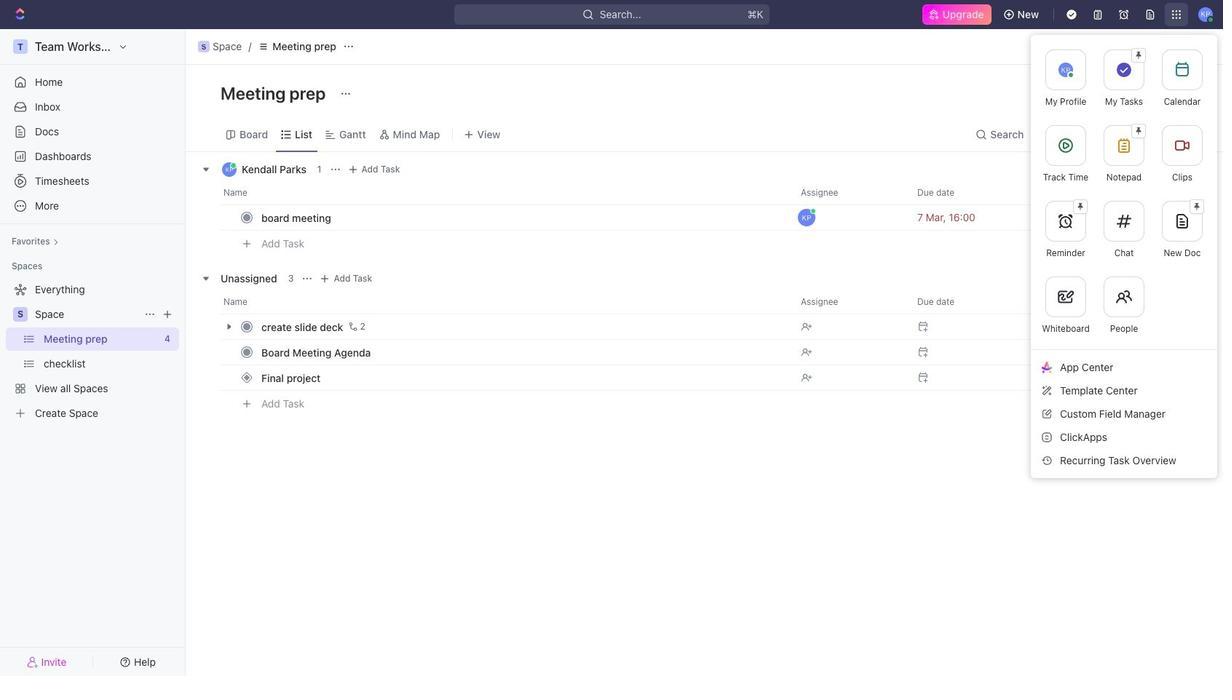 Task type: locate. For each thing, give the bounding box(es) containing it.
invite user image
[[27, 656, 38, 669]]

0 horizontal spatial space, , element
[[13, 307, 28, 322]]

sidebar navigation
[[0, 29, 186, 677]]

space, , element
[[198, 41, 210, 52], [13, 307, 28, 322]]

1 vertical spatial space, , element
[[13, 307, 28, 322]]

0 vertical spatial space, , element
[[198, 41, 210, 52]]



Task type: describe. For each thing, give the bounding box(es) containing it.
1 horizontal spatial space, , element
[[198, 41, 210, 52]]

space, , element inside 'sidebar' navigation
[[13, 307, 28, 322]]



Task type: vqa. For each thing, say whether or not it's contained in the screenshot.
Task 2 link
no



